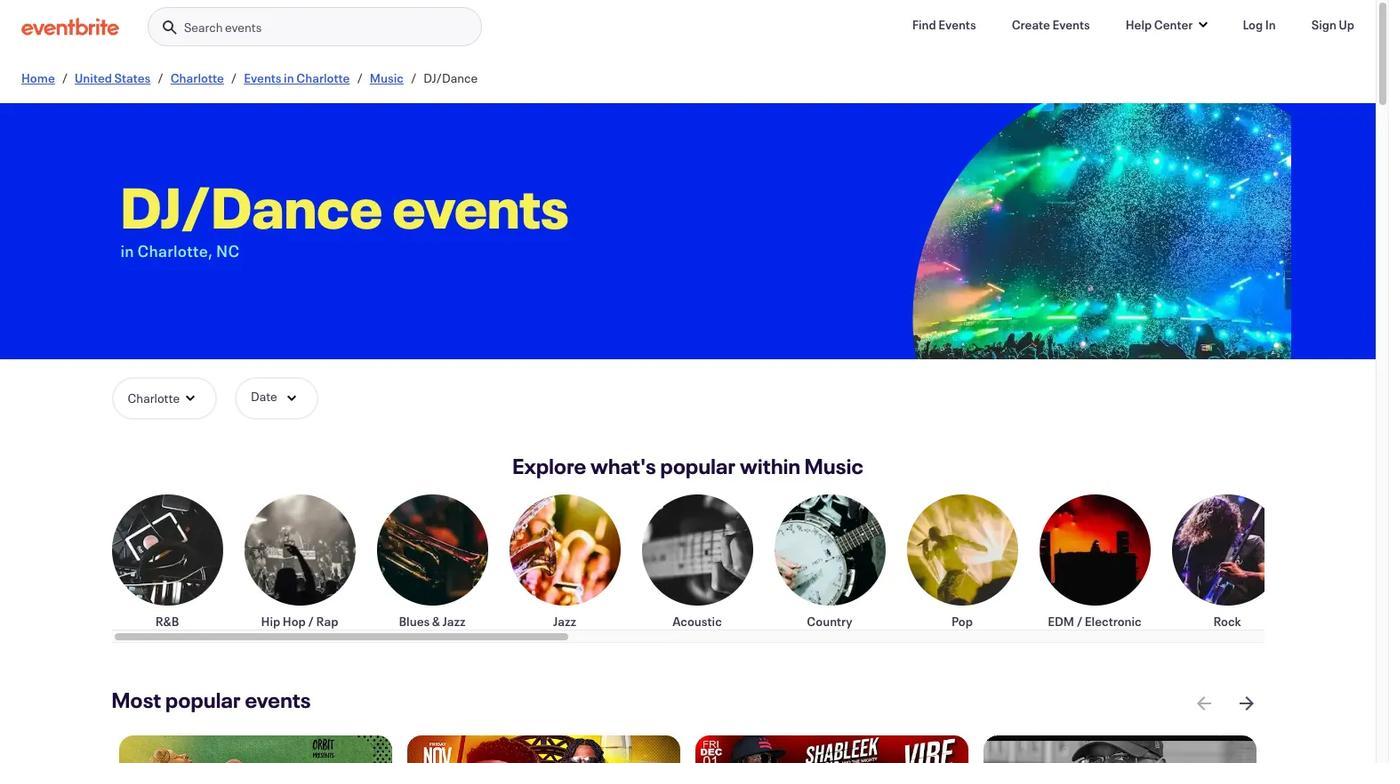 Task type: vqa. For each thing, say whether or not it's contained in the screenshot.
the Cancel Button
no



Task type: describe. For each thing, give the bounding box(es) containing it.
log in
[[1243, 16, 1276, 33]]

in
[[1265, 16, 1276, 33]]

acoustic link
[[642, 494, 753, 630]]

charlotte link
[[170, 69, 224, 86]]

date
[[251, 388, 277, 405]]

home / united states / charlotte / events in charlotte / music / dj/dance
[[21, 69, 478, 86]]

find events link
[[898, 7, 990, 43]]

blues & jazz link
[[377, 494, 488, 630]]

up
[[1339, 16, 1355, 33]]

2 vertical spatial events
[[245, 686, 311, 714]]

united states link
[[75, 69, 151, 86]]

jazz inside jazz link
[[553, 613, 576, 630]]

music link
[[370, 69, 404, 86]]

edm / electronic
[[1048, 613, 1142, 630]]

/ right music link
[[411, 69, 416, 86]]

/ right home link
[[62, 69, 68, 86]]

nc
[[216, 240, 240, 261]]

r&b link
[[112, 494, 223, 630]]

jazz link
[[509, 494, 620, 630]]

explore
[[512, 452, 586, 480]]

most popular events
[[112, 686, 311, 714]]

[object object] image
[[907, 103, 1291, 411]]

country link
[[774, 494, 885, 630]]

sign up link
[[1297, 7, 1369, 43]]

home link
[[21, 69, 55, 86]]

hip hop / rap
[[261, 613, 338, 630]]

jazz inside blues & jazz link
[[442, 613, 466, 630]]

log in link
[[1229, 7, 1290, 43]]

states
[[114, 69, 151, 86]]

0 horizontal spatial music
[[370, 69, 404, 86]]

edm
[[1048, 613, 1074, 630]]

arrow left chunky_svg image
[[1193, 693, 1214, 714]]

events for find events
[[939, 16, 976, 33]]

blues & jazz
[[399, 613, 466, 630]]

log
[[1243, 16, 1263, 33]]

united
[[75, 69, 112, 86]]

find events
[[912, 16, 976, 33]]

sign up
[[1312, 16, 1355, 33]]

/ right states
[[158, 69, 163, 86]]

/ left music link
[[357, 69, 363, 86]]

1 horizontal spatial dj/dance
[[424, 69, 478, 86]]

hip hop / rap link
[[244, 494, 355, 630]]

eventbrite image
[[21, 18, 119, 35]]

create events link
[[998, 7, 1104, 43]]

edm / electronic link
[[1039, 494, 1150, 630]]



Task type: locate. For each thing, give the bounding box(es) containing it.
events
[[939, 16, 976, 33], [1052, 16, 1090, 33], [244, 69, 282, 86]]

music down search events button on the left top of page
[[370, 69, 404, 86]]

1 vertical spatial dj/dance
[[121, 169, 383, 244]]

in
[[284, 69, 294, 86], [121, 240, 134, 261]]

0 vertical spatial popular
[[660, 452, 736, 480]]

0 horizontal spatial popular
[[165, 686, 241, 714]]

1 vertical spatial popular
[[165, 686, 241, 714]]

dj/dance
[[424, 69, 478, 86], [121, 169, 383, 244]]

create
[[1012, 16, 1050, 33]]

events down the "search events"
[[244, 69, 282, 86]]

0 vertical spatial dj/dance
[[424, 69, 478, 86]]

center
[[1154, 16, 1193, 33]]

help center
[[1126, 16, 1193, 33]]

popular right the 'most'
[[165, 686, 241, 714]]

1 vertical spatial in
[[121, 240, 134, 261]]

charlotte
[[170, 69, 224, 86], [296, 69, 350, 86], [128, 390, 180, 406]]

events for search
[[225, 19, 262, 36]]

search events button
[[148, 7, 482, 47]]

what's
[[591, 452, 656, 480]]

most
[[112, 686, 161, 714]]

within
[[740, 452, 801, 480]]

music
[[370, 69, 404, 86], [805, 452, 864, 480]]

dj/dance events in charlotte, nc
[[121, 169, 569, 261]]

&
[[432, 613, 440, 630]]

events for create events
[[1052, 16, 1090, 33]]

0 vertical spatial in
[[284, 69, 294, 86]]

arrow right chunky_svg image
[[1236, 693, 1257, 714]]

1 horizontal spatial events
[[939, 16, 976, 33]]

1 horizontal spatial in
[[284, 69, 294, 86]]

sign
[[1312, 16, 1337, 33]]

in left the charlotte,
[[121, 240, 134, 261]]

1 horizontal spatial popular
[[660, 452, 736, 480]]

hop
[[283, 613, 306, 630]]

charlotte inside button
[[128, 390, 180, 406]]

1 horizontal spatial jazz
[[553, 613, 576, 630]]

home
[[21, 69, 55, 86]]

charlotte button
[[112, 377, 217, 420]]

jazz
[[442, 613, 466, 630], [553, 613, 576, 630]]

search
[[184, 19, 223, 36]]

1 vertical spatial events
[[393, 169, 569, 244]]

popular left within on the bottom of page
[[660, 452, 736, 480]]

0 horizontal spatial events
[[244, 69, 282, 86]]

search events
[[184, 19, 262, 36]]

help
[[1126, 16, 1152, 33]]

create events
[[1012, 16, 1090, 33]]

in down search events button on the left top of page
[[284, 69, 294, 86]]

1 horizontal spatial music
[[805, 452, 864, 480]]

in inside dj/dance events in charlotte, nc
[[121, 240, 134, 261]]

electronic
[[1085, 613, 1142, 630]]

dj/dance inside dj/dance events in charlotte, nc
[[121, 169, 383, 244]]

rap
[[316, 613, 338, 630]]

events right create
[[1052, 16, 1090, 33]]

1 vertical spatial music
[[805, 452, 864, 480]]

pop
[[952, 613, 973, 630]]

rock
[[1213, 613, 1241, 630]]

0 horizontal spatial jazz
[[442, 613, 466, 630]]

explore what's popular within music
[[512, 452, 864, 480]]

events in charlotte link
[[244, 69, 350, 86]]

0 vertical spatial events
[[225, 19, 262, 36]]

country
[[807, 613, 853, 630]]

hip
[[261, 613, 280, 630]]

/
[[62, 69, 68, 86], [158, 69, 163, 86], [231, 69, 237, 86], [357, 69, 363, 86], [411, 69, 416, 86], [308, 613, 314, 630], [1077, 613, 1083, 630]]

music right within on the bottom of page
[[805, 452, 864, 480]]

popular
[[660, 452, 736, 480], [165, 686, 241, 714]]

events for dj/dance
[[393, 169, 569, 244]]

0 vertical spatial music
[[370, 69, 404, 86]]

rock link
[[1172, 494, 1283, 630]]

events
[[225, 19, 262, 36], [393, 169, 569, 244], [245, 686, 311, 714]]

events inside search events button
[[225, 19, 262, 36]]

0 horizontal spatial in
[[121, 240, 134, 261]]

/ right charlotte link
[[231, 69, 237, 86]]

charlotte,
[[137, 240, 213, 261]]

blues
[[399, 613, 430, 630]]

2 jazz from the left
[[553, 613, 576, 630]]

find
[[912, 16, 936, 33]]

r&b
[[155, 613, 179, 630]]

0 horizontal spatial dj/dance
[[121, 169, 383, 244]]

pop link
[[907, 494, 1018, 630]]

2 horizontal spatial events
[[1052, 16, 1090, 33]]

events inside dj/dance events in charlotte, nc
[[393, 169, 569, 244]]

acoustic
[[673, 613, 722, 630]]

/ left 'rap'
[[308, 613, 314, 630]]

1 jazz from the left
[[442, 613, 466, 630]]

events right find
[[939, 16, 976, 33]]

/ right edm
[[1077, 613, 1083, 630]]

date button
[[235, 377, 318, 420]]



